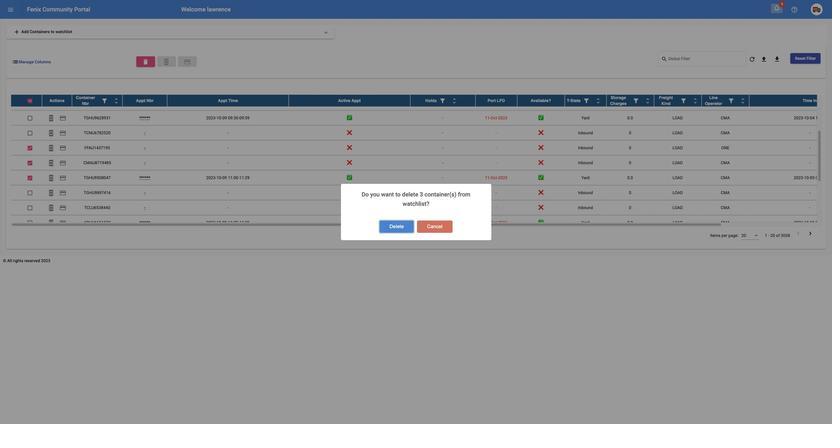 Task type: locate. For each thing, give the bounding box(es) containing it.
- link for tclu6538440
[[144, 206, 145, 210]]

0 horizontal spatial 20
[[741, 234, 746, 238]]

4 0 from the top
[[629, 191, 631, 195]]

1 11:29 from the top
[[239, 176, 250, 180]]

filter_alt button for freight kind
[[678, 95, 690, 107]]

1 appt from the left
[[136, 98, 145, 103]]

01:57
[[816, 221, 826, 225]]

4 row from the top
[[11, 111, 832, 126]]

filter_alt button
[[99, 95, 110, 107], [437, 95, 448, 107], [581, 95, 592, 107], [630, 95, 642, 107], [678, 95, 690, 107], [725, 95, 737, 107]]

13:25
[[816, 116, 826, 120]]

tcnu6782520
[[84, 131, 111, 135]]

0 vertical spatial 05
[[810, 176, 815, 180]]

filter_alt button for storage charges
[[630, 95, 642, 107]]

2 04 from the top
[[810, 116, 815, 120]]

3 0 from the top
[[629, 161, 631, 165]]

11- for 2023-10-04 16:33
[[485, 101, 491, 105]]

inbound
[[578, 131, 593, 135], [578, 146, 593, 150], [578, 161, 593, 165], [578, 191, 593, 195], [578, 206, 593, 210]]

filter_alt right line operator
[[728, 98, 735, 105]]

no color image inside navigate_before button
[[795, 230, 802, 237]]

4 11-oct-2023 from the top
[[485, 221, 507, 225]]

no color image containing refresh
[[749, 56, 756, 63]]

2 unfold_more from the left
[[451, 98, 458, 105]]

inbound for tcnu6782520
[[578, 131, 593, 135]]

11:00-
[[228, 176, 239, 180], [228, 221, 239, 225]]

7 row from the top
[[11, 156, 832, 171]]

time in
[[803, 98, 817, 103]]

filter_alt right 'holds' at the top right of the page
[[439, 98, 446, 105]]

4 oct- from the top
[[491, 221, 498, 225]]

1 vertical spatial 04
[[810, 116, 815, 120]]

7 load from the top
[[673, 191, 683, 195]]

3 cma from the top
[[721, 131, 730, 135]]

2 0.0 from the top
[[627, 116, 633, 120]]

book_online button for tghu9628931
[[45, 112, 57, 124]]

****** link
[[139, 116, 150, 120], [139, 176, 150, 180], [139, 221, 150, 225]]

1 11:00- from the top
[[228, 176, 239, 180]]

3 yard from the top
[[581, 176, 590, 180]]

1 vertical spatial ****** link
[[139, 176, 150, 180]]

port
[[488, 98, 496, 103]]

1 oct- from the top
[[491, 101, 498, 105]]

4 - link from the top
[[144, 161, 145, 165]]

5 inbound from the top
[[578, 206, 593, 210]]

no color image for book_online button related to tghu9628931
[[48, 115, 55, 122]]

book_online for tghu9897416
[[48, 190, 55, 197]]

3
[[420, 191, 423, 198]]

05 for 02:05
[[810, 176, 815, 180]]

you
[[370, 191, 380, 198]]

2023-10-09 11:00-11:29 for aphu6651520
[[206, 221, 250, 225]]

0.0 for 2023-10-05 02:05
[[627, 176, 633, 180]]

11:00- for aphu6651520
[[228, 221, 239, 225]]

1 0.0 from the top
[[627, 101, 633, 105]]

no color image containing navigate_before
[[795, 230, 802, 237]]

payment for tghu9628931
[[59, 115, 66, 122]]

1 horizontal spatial appt
[[218, 98, 227, 103]]

unfold_more
[[113, 98, 120, 105], [451, 98, 458, 105], [595, 98, 602, 105], [644, 98, 651, 105], [692, 98, 699, 105], [739, 98, 746, 105]]

1 vertical spatial 11:29
[[239, 221, 250, 225]]

unfold_more for line operator
[[739, 98, 746, 105]]

filter_alt button for container nbr
[[99, 95, 110, 107]]

freight kind
[[659, 95, 673, 106]]

1 horizontal spatial nbr
[[147, 98, 154, 103]]

1 11-oct-2023 from the top
[[485, 101, 507, 105]]

05
[[810, 176, 815, 180], [810, 221, 815, 225]]

payment button for gesu6682788
[[57, 97, 69, 109]]

1 yard from the top
[[581, 101, 590, 105]]

11-
[[485, 101, 491, 105], [485, 116, 491, 120], [485, 176, 491, 180], [485, 221, 491, 225]]

05 left 02:05
[[810, 176, 815, 180]]

6 cma from the top
[[721, 191, 730, 195]]

1 vertical spatial 2023-10-09 11:00-11:29
[[206, 221, 250, 225]]

unfold_more button for t-state
[[592, 95, 604, 107]]

3 filter_alt button from the left
[[581, 95, 592, 107]]

5 load from the top
[[673, 161, 683, 165]]

port lfd
[[488, 98, 505, 103]]

0 vertical spatial delete
[[142, 58, 149, 65]]

09 for aphu6651520
[[222, 221, 227, 225]]

1 ****** link from the top
[[139, 116, 150, 120]]

inbound for cmau8719485
[[578, 161, 593, 165]]

time in column header
[[749, 95, 832, 107]]

3 unfold_more from the left
[[595, 98, 602, 105]]

no color image for navigate_next button
[[807, 230, 814, 237]]

04 left 16:33
[[810, 101, 815, 105]]

delete button
[[380, 221, 414, 233]]

1 vertical spatial 05
[[810, 221, 815, 225]]

2 filter_alt button from the left
[[437, 95, 448, 107]]

1 horizontal spatial delete
[[402, 191, 418, 198]]

do you want to delete 3 container(s) from watchlist?
[[362, 191, 470, 208]]

time left in
[[803, 98, 812, 103]]

11-oct-2023 for 2023-10-05 01:57
[[485, 221, 507, 225]]

05 left 01:57
[[810, 221, 815, 225]]

6 - link from the top
[[144, 206, 145, 210]]

appt
[[136, 98, 145, 103], [218, 98, 227, 103], [351, 98, 361, 103]]

****** link for aphu6651520
[[139, 221, 150, 225]]

1 ****** from the top
[[139, 116, 150, 120]]

nbr inside container nbr
[[82, 101, 89, 106]]

load
[[673, 101, 683, 105], [673, 116, 683, 120], [673, 131, 683, 135], [673, 146, 683, 150], [673, 161, 683, 165], [673, 176, 683, 180], [673, 191, 683, 195], [673, 206, 683, 210], [673, 221, 683, 225]]

1 04 from the top
[[810, 101, 815, 105]]

1 time from the left
[[228, 98, 238, 103]]

2 0 from the top
[[629, 146, 631, 150]]

no color image for file_download button
[[774, 56, 781, 63]]

2 vertical spatial 09
[[222, 221, 227, 225]]

payment for cmau8719485
[[59, 160, 66, 167]]

no color image containing help_outline
[[791, 6, 798, 13]]

filter_alt right freight kind
[[680, 98, 687, 105]]

filter_alt for storage charges
[[633, 98, 640, 105]]

all
[[7, 259, 12, 263]]

line operator
[[705, 95, 722, 106]]

2 vertical spatial ******
[[139, 221, 150, 225]]

6 load from the top
[[673, 176, 683, 180]]

no color image for gesu6682788's payment "button"
[[59, 100, 66, 107]]

1 horizontal spatial time
[[803, 98, 812, 103]]

0 vertical spatial ******
[[139, 116, 150, 120]]

6 filter_alt from the left
[[728, 98, 735, 105]]

no color image inside help_outline popup button
[[791, 6, 798, 13]]

no color image inside navigate_next button
[[807, 230, 814, 237]]

1 load from the top
[[673, 101, 683, 105]]

yard for 2023-10-04 16:33
[[581, 101, 590, 105]]

fenix
[[27, 6, 41, 13]]

0 horizontal spatial appt
[[136, 98, 145, 103]]

0.0 for 2023-10-04 16:33
[[627, 101, 633, 105]]

✅ for tghu9628931
[[538, 116, 544, 120]]

09 for tghu9628931
[[222, 116, 227, 120]]

1 05 from the top
[[810, 176, 815, 180]]

5 unfold_more from the left
[[692, 98, 699, 105]]

grid
[[11, 81, 832, 231]]

cma for tghu9628931
[[721, 116, 730, 120]]

4 filter_alt from the left
[[633, 98, 640, 105]]

no color image containing file_upload
[[760, 56, 767, 63]]

2 row from the top
[[11, 95, 832, 107]]

available? column header
[[517, 95, 565, 107]]

9 row from the top
[[11, 186, 832, 201]]

no color image for unfold_more button for line operator
[[739, 98, 746, 105]]

book_online for tclu6538440
[[48, 205, 55, 212]]

cma for tghu9508047
[[721, 176, 730, 180]]

file_download button
[[771, 53, 783, 65]]

tclu6538440
[[84, 206, 110, 210]]

cma for tcnu6782520
[[721, 131, 730, 135]]

2 05 from the top
[[810, 221, 815, 225]]

1 vertical spatial 09
[[222, 176, 227, 180]]

payment button for tghu9508047
[[57, 172, 69, 184]]

delete inside button
[[142, 58, 149, 65]]

2 - link from the top
[[144, 131, 145, 135]]

no color image containing navigate_next
[[807, 230, 814, 237]]

cancel button
[[417, 221, 453, 233]]

3 ****** link from the top
[[139, 221, 150, 225]]

2023 for 2023-10-05 02:05
[[498, 176, 507, 180]]

no color image
[[773, 4, 780, 11], [7, 6, 14, 13], [749, 56, 756, 63], [774, 56, 781, 63], [12, 58, 19, 65], [163, 58, 170, 65], [184, 58, 191, 65], [451, 98, 458, 105], [633, 98, 640, 105], [680, 98, 687, 105], [739, 98, 746, 105], [48, 100, 55, 107], [59, 100, 66, 107], [48, 115, 55, 122], [48, 130, 55, 137], [59, 130, 66, 137], [48, 145, 55, 152], [59, 145, 66, 152], [48, 160, 55, 167], [48, 190, 55, 197], [59, 190, 66, 197], [48, 220, 55, 227], [59, 220, 66, 227], [795, 230, 802, 237], [807, 230, 814, 237]]

payment button for cmau8719485
[[57, 157, 69, 169]]

3 inbound from the top
[[578, 161, 593, 165]]

cma for aphu6651520
[[721, 221, 730, 225]]

3 0.0 from the top
[[627, 176, 633, 180]]

no color image for book_online button corresponding to cmau8719485
[[48, 160, 55, 167]]

2 horizontal spatial appt
[[351, 98, 361, 103]]

tghu9508047
[[84, 176, 111, 180]]

load for aphu6651520
[[673, 221, 683, 225]]

2 11:00- from the top
[[228, 221, 239, 225]]

book_online button
[[157, 56, 176, 67], [45, 97, 57, 109], [45, 112, 57, 124], [45, 127, 57, 139], [45, 142, 57, 154], [45, 157, 57, 169], [45, 172, 57, 184], [45, 187, 57, 199], [45, 202, 57, 214], [45, 217, 57, 229]]

unfold_more button for storage charges
[[642, 95, 654, 107]]

unfold_more button for freight kind
[[690, 95, 701, 107]]

book_online button for tcnu6782520
[[45, 127, 57, 139]]

04 left 13:25
[[810, 116, 815, 120]]

delete
[[142, 58, 149, 65], [402, 191, 418, 198]]

line
[[709, 95, 718, 100]]

book_online button for ffau1437195
[[45, 142, 57, 154]]

no color image
[[791, 6, 798, 13], [661, 56, 668, 63], [760, 56, 767, 63], [101, 98, 108, 105], [113, 98, 120, 105], [439, 98, 446, 105], [583, 98, 590, 105], [595, 98, 602, 105], [644, 98, 651, 105], [692, 98, 699, 105], [728, 98, 735, 105], [59, 115, 66, 122], [59, 160, 66, 167], [48, 175, 55, 182], [59, 175, 66, 182], [48, 205, 55, 212], [59, 205, 66, 212]]

5 0 from the top
[[629, 206, 631, 210]]

no color image inside the refresh button
[[749, 56, 756, 63]]

book_online for tghu9628931
[[48, 115, 55, 122]]

5 - link from the top
[[144, 191, 145, 195]]

04 for 16:33
[[810, 101, 815, 105]]

2023-
[[794, 101, 804, 105], [206, 116, 217, 120], [794, 116, 804, 120], [206, 176, 217, 180], [794, 176, 804, 180], [206, 221, 217, 225], [794, 221, 804, 225]]

no color image for payment "button" corresponding to tcnu6782520
[[59, 130, 66, 137]]

1 cma from the top
[[721, 101, 730, 105]]

1 vertical spatial 11:00-
[[228, 221, 239, 225]]

appt for appt nbr
[[136, 98, 145, 103]]

10-
[[804, 101, 810, 105], [217, 116, 222, 120], [804, 116, 810, 120], [217, 176, 222, 180], [804, 176, 810, 180], [217, 221, 222, 225], [804, 221, 810, 225]]

no color image inside menu button
[[7, 6, 14, 13]]

4 load from the top
[[673, 146, 683, 150]]

oct- for 2023-10-04 16:33
[[491, 101, 498, 105]]

2 vertical spatial ****** link
[[139, 221, 150, 225]]

2 11- from the top
[[485, 116, 491, 120]]

payment button for ffau1437195
[[57, 142, 69, 154]]

1 unfold_more from the left
[[113, 98, 120, 105]]

2 yard from the top
[[581, 116, 590, 120]]

available?
[[531, 98, 551, 103]]

3 ****** from the top
[[139, 221, 150, 225]]

2023
[[498, 101, 507, 105], [498, 116, 507, 120], [498, 176, 507, 180], [498, 221, 507, 225], [41, 259, 50, 263]]

11-oct-2023 for 2023-10-04 13:25
[[485, 116, 507, 120]]

tghu9628931
[[84, 116, 111, 120]]

20
[[741, 234, 746, 238], [770, 234, 775, 238]]

6 unfold_more button from the left
[[737, 95, 749, 107]]

no color image containing file_download
[[774, 56, 781, 63]]

load for tcnu6782520
[[673, 131, 683, 135]]

11-oct-2023 for 2023-10-04 16:33
[[485, 101, 507, 105]]

appt nbr
[[136, 98, 154, 103]]

4 0.0 from the top
[[627, 221, 633, 225]]

5 filter_alt button from the left
[[678, 95, 690, 107]]

3 - link from the top
[[144, 146, 145, 150]]

lfd
[[497, 98, 505, 103]]

oct- for 2023-10-05 01:57
[[491, 221, 498, 225]]

2 load from the top
[[673, 116, 683, 120]]

3 appt from the left
[[351, 98, 361, 103]]

1 inbound from the top
[[578, 131, 593, 135]]

9 load from the top
[[673, 221, 683, 225]]

row
[[11, 81, 832, 96], [11, 95, 832, 107], [11, 96, 832, 111], [11, 111, 832, 126], [11, 126, 832, 141], [11, 141, 832, 156], [11, 156, 832, 171], [11, 171, 832, 186], [11, 186, 832, 201], [11, 201, 832, 216], [11, 216, 832, 231]]

0 horizontal spatial nbr
[[82, 101, 89, 106]]

filter_alt right storage charges
[[633, 98, 640, 105]]

3 load from the top
[[673, 131, 683, 135]]

4 filter_alt button from the left
[[630, 95, 642, 107]]

1 horizontal spatial 20
[[770, 234, 775, 238]]

1 filter_alt button from the left
[[99, 95, 110, 107]]

0 vertical spatial ****** link
[[139, 116, 150, 120]]

****** link for tghu9508047
[[139, 176, 150, 180]]

1 - link from the top
[[144, 101, 145, 105]]

11- for 2023-10-04 13:25
[[485, 116, 491, 120]]

oct- for 2023-10-05 02:05
[[491, 176, 498, 180]]

6 column header from the left
[[702, 95, 749, 107]]

04
[[810, 101, 815, 105], [810, 116, 815, 120]]

unfold_more for t-state
[[595, 98, 602, 105]]

2 time from the left
[[803, 98, 812, 103]]

3 column header from the left
[[565, 95, 606, 107]]

book_online button for aphu6651520
[[45, 217, 57, 229]]

charges
[[610, 101, 627, 106]]

one
[[721, 146, 729, 150]]

items
[[710, 234, 721, 238]]

1 unfold_more button from the left
[[110, 95, 122, 107]]

11 row from the top
[[11, 216, 832, 231]]

11-oct-2023 for 2023-10-05 02:05
[[485, 176, 507, 180]]

payment for tghu9508047
[[59, 175, 66, 182]]

no color image for gesu6682788's book_online button
[[48, 100, 55, 107]]

3 11- from the top
[[485, 176, 491, 180]]

nbr
[[147, 98, 154, 103], [82, 101, 89, 106]]

0 vertical spatial 11:00-
[[228, 176, 239, 180]]

cell
[[11, 81, 42, 95], [42, 81, 72, 95], [72, 81, 122, 95], [122, 81, 167, 95], [167, 81, 289, 95], [289, 81, 410, 95], [410, 81, 475, 95], [475, 81, 517, 95], [517, 81, 565, 95], [565, 81, 606, 95], [606, 81, 654, 95], [654, 81, 702, 95], [702, 81, 749, 95], [749, 81, 832, 95], [289, 186, 410, 200], [289, 201, 410, 215], [410, 201, 475, 215], [289, 216, 410, 230]]

4 11- from the top
[[485, 221, 491, 225]]

0 vertical spatial 11:29
[[239, 176, 250, 180]]

column header
[[72, 95, 122, 107], [410, 95, 475, 107], [565, 95, 606, 107], [606, 95, 654, 107], [654, 95, 702, 107], [702, 95, 749, 107]]

7 cma from the top
[[721, 206, 730, 210]]

0 vertical spatial 09
[[222, 116, 227, 120]]

4 cma from the top
[[721, 161, 730, 165]]

active appt column header
[[289, 95, 410, 107]]

payment button
[[178, 56, 197, 67], [57, 97, 69, 109], [57, 112, 69, 124], [57, 127, 69, 139], [57, 142, 69, 154], [57, 157, 69, 169], [57, 172, 69, 184], [57, 187, 69, 199], [57, 202, 69, 214], [57, 217, 69, 229]]

4 inbound from the top
[[578, 191, 593, 195]]

inbound for tghu9897416
[[578, 191, 593, 195]]

3 unfold_more button from the left
[[592, 95, 604, 107]]

4 unfold_more from the left
[[644, 98, 651, 105]]

1 0 from the top
[[629, 131, 631, 135]]

2 unfold_more button from the left
[[448, 95, 460, 107]]

8 cma from the top
[[721, 221, 730, 225]]

-
[[144, 101, 145, 105], [227, 101, 228, 105], [442, 101, 443, 105], [442, 116, 443, 120], [144, 131, 145, 135], [227, 131, 228, 135], [442, 131, 443, 135], [496, 131, 497, 135], [809, 131, 810, 135], [144, 146, 145, 150], [227, 146, 228, 150], [442, 146, 443, 150], [496, 146, 497, 150], [809, 146, 810, 150], [144, 161, 145, 165], [227, 161, 228, 165], [442, 161, 443, 165], [496, 161, 497, 165], [809, 161, 810, 165], [442, 176, 443, 180], [144, 191, 145, 195], [227, 191, 228, 195], [442, 191, 443, 195], [496, 191, 497, 195], [809, 191, 810, 195], [144, 206, 145, 210], [227, 206, 228, 210], [496, 206, 497, 210], [809, 206, 810, 210], [442, 221, 443, 225], [768, 234, 769, 238]]

1 vertical spatial delete
[[402, 191, 418, 198]]

gesu6682788
[[84, 101, 110, 105]]

payment
[[184, 58, 191, 65], [59, 100, 66, 107], [59, 115, 66, 122], [59, 130, 66, 137], [59, 145, 66, 152], [59, 160, 66, 167], [59, 175, 66, 182], [59, 190, 66, 197], [59, 205, 66, 212], [59, 220, 66, 227]]

book_online
[[163, 58, 170, 65], [48, 100, 55, 107], [48, 115, 55, 122], [48, 130, 55, 137], [48, 145, 55, 152], [48, 160, 55, 167], [48, 175, 55, 182], [48, 190, 55, 197], [48, 205, 55, 212], [48, 220, 55, 227]]

2 09 from the top
[[222, 176, 227, 180]]

delete inside do you want to delete 3 container(s) from watchlist?
[[402, 191, 418, 198]]

5 unfold_more button from the left
[[690, 95, 701, 107]]

yard
[[581, 101, 590, 105], [581, 116, 590, 120], [581, 176, 590, 180], [581, 221, 590, 225]]

3 09 from the top
[[222, 221, 227, 225]]

2 2023-10-09 11:00-11:29 from the top
[[206, 221, 250, 225]]

no color image containing notifications_none
[[773, 4, 780, 11]]

0 vertical spatial 04
[[810, 101, 815, 105]]

0 vertical spatial 2023-10-09 11:00-11:29
[[206, 176, 250, 180]]

0 horizontal spatial delete
[[142, 58, 149, 65]]

20 left of
[[770, 234, 775, 238]]

time inside time in column header
[[803, 98, 812, 103]]

menu button
[[5, 4, 16, 15]]

no color image containing menu
[[7, 6, 14, 13]]

2 11:29 from the top
[[239, 221, 250, 225]]

1 row from the top
[[11, 81, 832, 96]]

1 vertical spatial ******
[[139, 176, 150, 180]]

yard for 2023-10-04 13:25
[[581, 116, 590, 120]]

1 11- from the top
[[485, 101, 491, 105]]

11-oct-2023
[[485, 101, 507, 105], [485, 116, 507, 120], [485, 176, 507, 180], [485, 221, 507, 225]]

3 row from the top
[[11, 96, 832, 111]]

storage charges
[[610, 95, 627, 106]]

1 09 from the top
[[222, 116, 227, 120]]

2 11-oct-2023 from the top
[[485, 116, 507, 120]]

- link
[[144, 101, 145, 105], [144, 131, 145, 135], [144, 146, 145, 150], [144, 161, 145, 165], [144, 191, 145, 195], [144, 206, 145, 210]]

aphu6651520
[[84, 221, 111, 225]]

no color image inside notifications_none popup button
[[773, 4, 780, 11]]

no color image for ffau1437195 book_online button
[[48, 145, 55, 152]]

filter_alt up tghu9628931 in the left top of the page
[[101, 98, 108, 105]]

cma for tghu9897416
[[721, 191, 730, 195]]

2 oct- from the top
[[491, 116, 498, 120]]

unfold_more button for line operator
[[737, 95, 749, 107]]

no color image inside file_download button
[[774, 56, 781, 63]]

time up 09:30-
[[228, 98, 238, 103]]

freight
[[659, 95, 673, 100]]

0 horizontal spatial time
[[228, 98, 238, 103]]

payment button for tghu9897416
[[57, 187, 69, 199]]

2023 for 2023-10-04 13:25
[[498, 116, 507, 120]]

holds
[[425, 98, 437, 103]]

filter_alt right state
[[583, 98, 590, 105]]

active appt
[[338, 98, 361, 103]]

20 right the page: on the right
[[741, 234, 746, 238]]

09
[[222, 116, 227, 120], [222, 176, 227, 180], [222, 221, 227, 225]]



Task type: describe. For each thing, give the bounding box(es) containing it.
filter_alt for freight kind
[[680, 98, 687, 105]]

load for tghu9897416
[[673, 191, 683, 195]]

payment button for aphu6651520
[[57, 217, 69, 229]]

notifications_none
[[773, 4, 780, 11]]

kind
[[661, 101, 671, 106]]

container nbr
[[76, 95, 95, 106]]

load for gesu6682788
[[673, 101, 683, 105]]

navigate_next button
[[805, 230, 816, 239]]

2023-10-09 09:30-09:59
[[206, 116, 250, 120]]

✅ for aphu6651520
[[538, 221, 544, 225]]

book_online button for gesu6682788
[[45, 97, 57, 109]]

11:29 for tghu9508047
[[239, 176, 250, 180]]

payment for gesu6682788
[[59, 100, 66, 107]]

reset
[[795, 56, 806, 61]]

container
[[76, 95, 95, 100]]

file_download
[[774, 56, 781, 63]]

state
[[571, 98, 581, 103]]

book_online for gesu6682788
[[48, 100, 55, 107]]

book_online for tcnu6782520
[[48, 130, 55, 137]]

✅ for tghu9508047
[[538, 176, 544, 180]]

t-
[[567, 98, 571, 103]]

2 20 from the left
[[770, 234, 775, 238]]

row containing filter_alt
[[11, 95, 832, 107]]

2023-10-05 02:05
[[794, 176, 826, 180]]

0 for ffau1437195
[[629, 146, 631, 150]]

container(s)
[[425, 191, 457, 198]]

11- for 2023-10-05 01:57
[[485, 221, 491, 225]]

actions column header
[[42, 95, 72, 107]]

appt for appt time
[[218, 98, 227, 103]]

welcome
[[181, 6, 206, 13]]

community
[[43, 6, 73, 13]]

appt inside column header
[[351, 98, 361, 103]]

****** link for tghu9628931
[[139, 116, 150, 120]]

no color image for the refresh button
[[749, 56, 756, 63]]

0 for tcnu6782520
[[629, 131, 631, 135]]

11:29 for aphu6651520
[[239, 221, 250, 225]]

payment for tghu9897416
[[59, 190, 66, 197]]

cma for tclu6538440
[[721, 206, 730, 210]]

rights
[[13, 259, 23, 263]]

11:00- for tghu9508047
[[228, 176, 239, 180]]

navigate_before
[[795, 230, 802, 237]]

book_online for ffau1437195
[[48, 145, 55, 152]]

2023-10-09 11:00-11:29 for tghu9508047
[[206, 176, 250, 180]]

09:59
[[239, 116, 250, 120]]

load for tghu9508047
[[673, 176, 683, 180]]

no color image containing list
[[12, 58, 19, 65]]

page:
[[729, 234, 739, 238]]

5 row from the top
[[11, 126, 832, 141]]

t-state filter_alt
[[567, 98, 590, 105]]

8 row from the top
[[11, 171, 832, 186]]

from
[[458, 191, 470, 198]]

in
[[813, 98, 817, 103]]

grid containing filter_alt
[[11, 81, 832, 231]]

filter_alt for line operator
[[728, 98, 735, 105]]

5 column header from the left
[[654, 95, 702, 107]]

2 filter_alt from the left
[[439, 98, 446, 105]]

****** for aphu6651520
[[139, 221, 150, 225]]

appt nbr column header
[[122, 95, 167, 107]]

0.0 for 2023-10-04 13:25
[[627, 116, 633, 120]]

payment for ffau1437195
[[59, 145, 66, 152]]

nbr for appt nbr
[[147, 98, 154, 103]]

want
[[381, 191, 394, 198]]

search
[[661, 56, 667, 62]]

load for tghu9628931
[[673, 116, 683, 120]]

2023 for 2023-10-05 01:57
[[498, 221, 507, 225]]

no color image for aphu6651520 book_online button
[[48, 220, 55, 227]]

filter_alt for container nbr
[[101, 98, 108, 105]]

load for ffau1437195
[[673, 146, 683, 150]]

manage
[[19, 60, 34, 64]]

storage
[[611, 95, 626, 100]]

©
[[3, 259, 6, 263]]

navigate_next
[[807, 230, 814, 237]]

delete image
[[142, 58, 149, 65]]

list manage columns
[[12, 58, 51, 65]]

2023-10-04 13:25
[[794, 116, 826, 120]]

cma for cmau8719485
[[721, 161, 730, 165]]

© all rights reserved 2023
[[3, 259, 50, 263]]

yard for 2023-10-05 02:05
[[581, 176, 590, 180]]

2023-10-05 01:57
[[794, 221, 826, 225]]

1 column header from the left
[[72, 95, 122, 107]]

no color image inside file_upload button
[[760, 56, 767, 63]]

holds filter_alt
[[425, 98, 446, 105]]

no color image containing search
[[661, 56, 668, 63]]

refresh button
[[746, 53, 758, 65]]

11- for 2023-10-05 02:05
[[485, 176, 491, 180]]

menu
[[7, 6, 14, 13]]

no color image for menu button
[[7, 6, 14, 13]]

cmau8719485
[[83, 161, 111, 165]]

reserved
[[24, 259, 40, 263]]

02:05
[[816, 176, 826, 180]]

yard for 2023-10-05 01:57
[[581, 221, 590, 225]]

payment for tclu6538440
[[59, 205, 66, 212]]

delete
[[390, 224, 404, 230]]

0 for tghu9897416
[[629, 191, 631, 195]]

delete button
[[136, 56, 155, 67]]

book_online button for tghu9508047
[[45, 172, 57, 184]]

unfold_more button for holds
[[448, 95, 460, 107]]

2023 for 2023-10-04 16:33
[[498, 101, 507, 105]]

tghu9897416
[[84, 191, 111, 195]]

file_upload
[[760, 56, 767, 63]]

16:33
[[816, 101, 826, 105]]

ffau1437195
[[84, 146, 110, 150]]

2 column header from the left
[[410, 95, 475, 107]]

0 for tclu6538440
[[629, 206, 631, 210]]

filter_alt button for line operator
[[725, 95, 737, 107]]

unfold_more for holds
[[451, 98, 458, 105]]

4 column header from the left
[[606, 95, 654, 107]]

inbound for tclu6538440
[[578, 206, 593, 210]]

1
[[765, 234, 767, 238]]

reset filter button
[[790, 53, 821, 64]]

filter_alt button for t-state
[[581, 95, 592, 107]]

file_upload button
[[758, 53, 770, 65]]

list
[[12, 58, 19, 65]]

actions
[[49, 98, 65, 103]]

do you want to delete 3 container(s) from watchlist? dialog
[[341, 184, 491, 241]]

cma for gesu6682788
[[721, 101, 730, 105]]

notifications_none button
[[771, 4, 783, 13]]

port lfd column header
[[475, 95, 517, 107]]

3 filter_alt from the left
[[583, 98, 590, 105]]

no color image for notifications_none popup button at top right
[[773, 4, 780, 11]]

to
[[395, 191, 401, 198]]

book_online for aphu6651520
[[48, 220, 55, 227]]

payment button for tclu6538440
[[57, 202, 69, 214]]

load for cmau8719485
[[673, 161, 683, 165]]

appt time column header
[[167, 95, 289, 107]]

help_outline
[[791, 6, 798, 13]]

1 - 20 of 3058
[[765, 234, 790, 238]]

portal
[[74, 6, 90, 13]]

appt time
[[218, 98, 238, 103]]

Global Watchlist Filter field
[[668, 58, 743, 62]]

refresh
[[749, 56, 756, 63]]

payment button for tghu9628931
[[57, 112, 69, 124]]

- link for ffau1437195
[[144, 146, 145, 150]]

nbr for container nbr
[[82, 101, 89, 106]]

watchlist?
[[403, 201, 429, 208]]

help_outline button
[[789, 4, 800, 15]]

filter
[[807, 56, 816, 61]]

per
[[722, 234, 727, 238]]

reset filter
[[795, 56, 816, 61]]

09:30-
[[228, 116, 239, 120]]

items per page:
[[710, 234, 739, 238]]

2023-10-04 16:33
[[794, 101, 826, 105]]

unfold_more for container nbr
[[113, 98, 120, 105]]

cancel
[[427, 224, 443, 230]]

load for tclu6538440
[[673, 206, 683, 210]]

payment for tcnu6782520
[[59, 130, 66, 137]]

10 row from the top
[[11, 201, 832, 216]]

lawrence
[[207, 6, 231, 13]]

of
[[776, 234, 780, 238]]

09 for tghu9508047
[[222, 176, 227, 180]]

- link for cmau8719485
[[144, 161, 145, 165]]

filter_alt button for holds
[[437, 95, 448, 107]]

****** for tghu9508047
[[139, 176, 150, 180]]

1 20 from the left
[[741, 234, 746, 238]]

do
[[362, 191, 369, 198]]

04 for 13:25
[[810, 116, 815, 120]]

6 row from the top
[[11, 141, 832, 156]]

- link for tghu9897416
[[144, 191, 145, 195]]

operator
[[705, 101, 722, 106]]

no color image for navigate_before button
[[795, 230, 802, 237]]

welcome lawrence
[[181, 6, 231, 13]]

columns
[[35, 60, 51, 64]]

time inside appt time column header
[[228, 98, 238, 103]]

3058
[[781, 234, 790, 238]]



Task type: vqa. For each thing, say whether or not it's contained in the screenshot.


